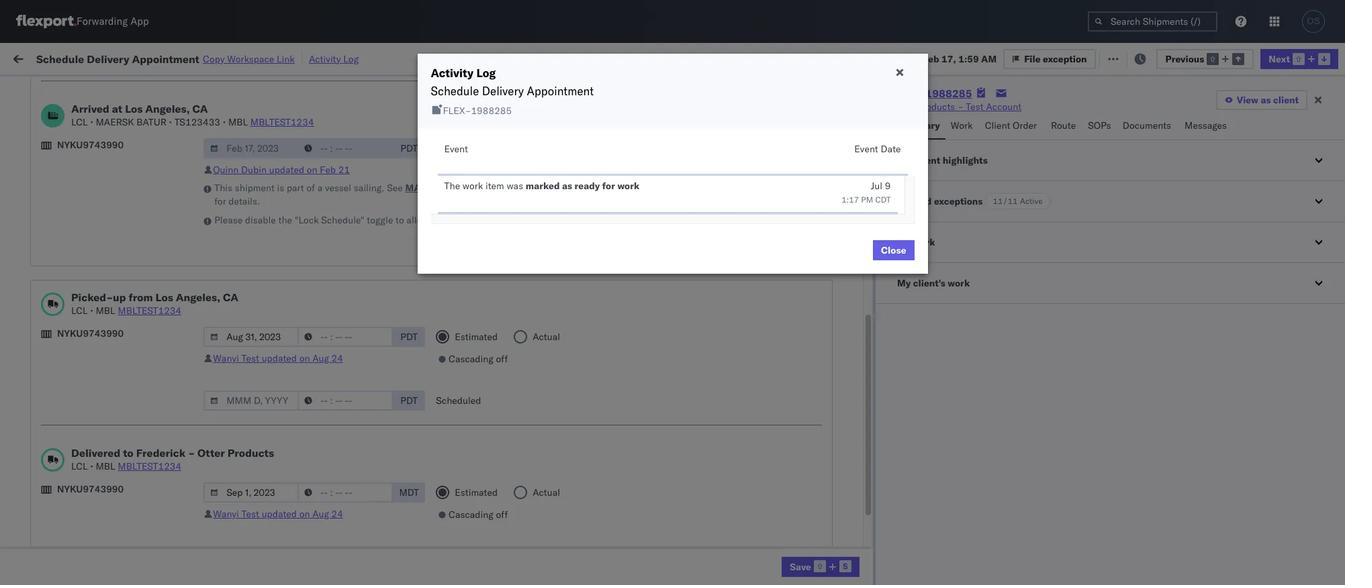 Task type: locate. For each thing, give the bounding box(es) containing it.
2 confirm pickup from los angeles, ca from the top
[[31, 377, 191, 389]]

schedule pickup from los angeles, ca button for 9:30 pm cst, feb 21, 2023
[[31, 288, 196, 303]]

2023 right the 3,
[[332, 526, 356, 538]]

2 : from the left
[[312, 83, 315, 93]]

1 vertical spatial flex-1988285
[[443, 105, 512, 117]]

feb for the confirm pickup from los angeles, ca button associated with 11:30 am cst, feb 24, 2023
[[307, 407, 324, 420]]

scheduled
[[436, 395, 481, 407]]

work down otter products - test account link
[[951, 120, 973, 132]]

: left no
[[312, 83, 315, 93]]

ocean for flex-1977428
[[452, 407, 480, 420]]

upload proof of delivery button
[[31, 465, 135, 480]]

205 on track
[[310, 52, 364, 64]]

0 vertical spatial flex-2001714
[[815, 201, 884, 213]]

1 confirm pickup from los angeles, ca link from the top
[[31, 140, 191, 154]]

2023 for schedule pickup from los angeles, ca link for 1:59 am cst, feb 17, 2023
[[337, 171, 360, 183]]

0 vertical spatial flex-1977428
[[815, 289, 884, 301]]

route button
[[1046, 114, 1083, 140]]

2 2150210 from the top
[[844, 467, 884, 479]]

0 vertical spatial actual
[[533, 331, 560, 343]]

test up work button
[[966, 101, 984, 113]]

1 vertical spatial products
[[573, 171, 611, 183]]

1 vertical spatial at
[[112, 102, 122, 116]]

ocean lcl for 11:30 am cst, feb 24, 2023
[[452, 407, 499, 420]]

2 ocean fcl from the top
[[452, 141, 499, 154]]

1 fcl from the top
[[482, 112, 499, 124]]

forwarding app link
[[16, 15, 149, 28]]

maersk batur link
[[405, 181, 479, 195]]

1 horizontal spatial :
[[312, 83, 315, 93]]

cascading
[[449, 353, 494, 365], [449, 509, 494, 521]]

0 vertical spatial 21,
[[319, 289, 334, 301]]

1 2:00 from the top
[[237, 260, 258, 272]]

mdt
[[399, 487, 419, 499]]

client order button
[[980, 114, 1046, 140]]

flex-1919147 button
[[793, 493, 887, 512], [793, 493, 887, 512]]

schedule pickup from los angeles, ca link
[[31, 170, 196, 183], [31, 288, 196, 301], [31, 347, 196, 360], [31, 495, 196, 508], [31, 524, 196, 538]]

3,
[[321, 526, 330, 538]]

confirm pickup from los angeles, ca link for 1:59 am cst, feb 17, 2023
[[31, 140, 191, 154]]

2 wanyi test updated on aug 24 from the top
[[213, 509, 343, 521]]

my up filtered in the top of the page
[[13, 49, 35, 68]]

otter inside delivered to frederick - otter products lcl • mbl mbltest1234
[[198, 447, 225, 460]]

mbltest1234 down frederick
[[118, 461, 182, 473]]

0 horizontal spatial as
[[562, 180, 573, 192]]

flex-2001714
[[815, 201, 884, 213], [815, 230, 884, 242]]

2 vertical spatial 1988285
[[844, 171, 884, 183]]

2 flex-2001714 from the top
[[815, 230, 884, 242]]

1 schedule pickup from los angeles, ca link from the top
[[31, 170, 196, 183]]

1 horizontal spatial products
[[573, 171, 611, 183]]

flex-1988285 right snooze
[[443, 105, 512, 117]]

7 resize handle column header from the left
[[889, 104, 905, 586]]

upload left the proof
[[31, 466, 61, 478]]

flex-1911466 right "save"
[[815, 555, 884, 567]]

-- : -- -- text field up the 3,
[[298, 483, 393, 503]]

0 horizontal spatial at
[[112, 102, 122, 116]]

2 wanyi from the top
[[213, 509, 239, 521]]

2 vertical spatial flex-1977428
[[815, 407, 884, 420]]

1 24 from the top
[[332, 353, 343, 365]]

event
[[444, 143, 468, 155], [855, 143, 879, 155]]

2150210
[[844, 260, 884, 272], [844, 467, 884, 479]]

• inside picked-up from los angeles, ca lcl • mbl mbltest1234
[[90, 305, 93, 317]]

mbl
[[228, 116, 248, 128], [96, 305, 115, 317], [96, 461, 115, 473]]

activity log
[[309, 53, 359, 65], [431, 66, 496, 80]]

otter up summary
[[893, 101, 915, 113]]

schedule for schedule delivery appointment button associated with 9:30 pm cst, feb 21, 2023
[[31, 318, 71, 330]]

schedule pickup from los angeles, ca link for 1:59 am cst, feb 22, 2023
[[31, 347, 196, 360]]

work right 'ready'
[[618, 180, 640, 192]]

2 vertical spatial pdt
[[401, 395, 418, 407]]

mmm d, yyyy text field for picked-up from los angeles, ca
[[204, 327, 299, 347]]

17, up the please disable the "lock schedule" toggle to allow editing.
[[319, 201, 334, 213]]

clearance
[[104, 259, 147, 271]]

delivery up ready
[[87, 52, 129, 66]]

work right client's
[[948, 277, 970, 290]]

3 confirm from the top
[[31, 407, 65, 419]]

3 schedule delivery appointment link from the top
[[31, 317, 165, 331]]

test down the products,
[[694, 201, 711, 213]]

1 vertical spatial off
[[496, 509, 508, 521]]

2023 right 25,
[[337, 437, 360, 449]]

upload inside upload customs clearance documents link
[[31, 259, 61, 271]]

los inside arrived at los angeles, ca lcl • maersk batur • ts123433 • mbl mbltest1234
[[125, 102, 143, 116]]

confirm pickup from los angeles, ca button
[[31, 140, 191, 155], [31, 377, 191, 391], [31, 406, 191, 421]]

1 off from the top
[[496, 353, 508, 365]]

2 horizontal spatial products
[[917, 101, 956, 113]]

17, down 15,
[[320, 141, 335, 154]]

from
[[99, 141, 119, 153], [105, 170, 124, 182], [105, 193, 124, 205], [105, 289, 124, 301], [129, 291, 153, 304], [105, 348, 124, 360], [99, 377, 119, 389], [99, 407, 119, 419], [105, 495, 124, 508], [105, 525, 124, 537]]

from inside picked-up from los angeles, ca lcl • mbl mbltest1234
[[129, 291, 153, 304]]

• down picked- at the left of the page
[[90, 305, 93, 317]]

• inside delivered to frederick - otter products lcl • mbl mbltest1234
[[90, 461, 93, 473]]

1 vertical spatial 1988285
[[471, 105, 512, 117]]

account down the llc
[[714, 201, 749, 213]]

see
[[387, 182, 403, 194]]

mbl/mawb numbers
[[1008, 110, 1090, 120]]

2150210 down close
[[844, 260, 884, 272]]

1 cascading off from the top
[[449, 353, 508, 365]]

operator
[[1193, 110, 1226, 120]]

products right the marked
[[573, 171, 611, 183]]

upload customs clearance documents button
[[31, 258, 198, 273]]

0 vertical spatial pdt
[[401, 142, 418, 155]]

pm for schedule pickup from los angeles, ca
[[260, 289, 275, 301]]

2 mmm d, yyyy text field from the top
[[204, 483, 299, 503]]

log inside button
[[343, 53, 359, 65]]

2 2:00 from the top
[[237, 437, 258, 449]]

1 21, from the top
[[319, 289, 334, 301]]

appointment for "schedule delivery appointment" link related to 1:59 am cst, feb 15, 2023
[[110, 111, 165, 123]]

updated
[[269, 164, 304, 176], [262, 353, 297, 365], [262, 509, 297, 521]]

1 wanyi test updated on aug 24 from the top
[[213, 353, 343, 365]]

2 schedule pickup from los angeles, ca button from the top
[[31, 288, 196, 303]]

pdt for 21
[[401, 142, 418, 155]]

schedule pickup from los angeles, ca for 1:59 am cst, mar 3, 2023
[[31, 525, 196, 537]]

schedule
[[36, 52, 84, 66], [431, 84, 479, 98], [31, 111, 71, 123], [31, 170, 71, 182], [31, 193, 71, 205], [31, 229, 71, 242], [31, 289, 71, 301], [31, 318, 71, 330], [31, 348, 71, 360], [31, 495, 71, 508], [31, 525, 71, 537]]

flex-1911408 for 1:59 am cst, feb 24, 2023
[[815, 378, 884, 390]]

21, up 22,
[[319, 319, 334, 331]]

account up integration
[[642, 171, 678, 183]]

2:00 down disable
[[237, 260, 258, 272]]

aug for mdt
[[313, 509, 329, 521]]

-- : -- -- text field
[[298, 327, 393, 347], [298, 391, 393, 411], [298, 483, 393, 503]]

0 vertical spatial confirm pickup from los angeles, ca link
[[31, 140, 191, 154]]

1 vertical spatial 9:30 pm cst, feb 21, 2023
[[237, 319, 360, 331]]

5 schedule pickup from los angeles, ca link from the top
[[31, 524, 196, 538]]

to right the delivered
[[123, 447, 133, 460]]

mmm d, yyyy text field down 1:59 am cst, feb 24, 2023
[[204, 391, 299, 411]]

feb for schedule delivery appointment button associated with 9:30 pm cst, feb 21, 2023
[[300, 319, 317, 331]]

ca for 9:30 pm cst, feb 21, 2023's schedule pickup from los angeles, ca link
[[184, 289, 196, 301]]

estimated right mdt
[[455, 487, 498, 499]]

2 wanyi test updated on aug 24 button from the top
[[213, 509, 343, 521]]

picked-
[[71, 291, 113, 304]]

0 vertical spatial 1911408
[[844, 378, 884, 390]]

flex-1911408 button
[[793, 375, 887, 393], [793, 375, 887, 393], [793, 434, 887, 452], [793, 434, 887, 452]]

0 vertical spatial flex-2150210
[[815, 260, 884, 272]]

toggle
[[367, 214, 393, 226]]

my left client's
[[898, 277, 911, 290]]

for
[[129, 83, 140, 93], [603, 180, 615, 192], [214, 196, 226, 208]]

client
[[1274, 94, 1299, 106]]

3 schedule pickup from los angeles, ca link from the top
[[31, 347, 196, 360]]

2 upload from the top
[[31, 466, 61, 478]]

at inside arrived at los angeles, ca lcl • maersk batur • ts123433 • mbl mbltest1234
[[112, 102, 122, 116]]

flex-1988285 up the 1:17
[[815, 171, 884, 183]]

ocean for flex-1911466
[[452, 526, 480, 538]]

-- : -- -- text field
[[298, 138, 393, 159]]

0 vertical spatial cascading off
[[449, 353, 508, 365]]

mbl for delivered to frederick - otter products
[[96, 461, 115, 473]]

2 cascading off from the top
[[449, 509, 508, 521]]

2 1911408 from the top
[[844, 437, 884, 449]]

2 vertical spatial confirm pickup from los angeles, ca button
[[31, 406, 191, 421]]

flex-1988285 up container
[[893, 87, 973, 100]]

2 horizontal spatial 1988285
[[926, 87, 973, 100]]

cst, up 1:59 am cst, feb 24, 2023
[[278, 348, 299, 360]]

flex-1911466 button
[[793, 522, 887, 541], [793, 522, 887, 541], [793, 552, 887, 571], [793, 552, 887, 571]]

lcl
[[71, 116, 88, 128], [482, 171, 499, 183], [71, 305, 88, 317], [482, 407, 499, 420], [71, 461, 88, 473]]

2:00 am cst, feb 25, 2023
[[237, 437, 360, 449]]

upload
[[31, 259, 61, 271], [31, 466, 61, 478]]

1 1:59 am cst, feb 17, 2023 from the top
[[237, 141, 360, 154]]

batur inside arrived at los angeles, ca lcl • maersk batur • ts123433 • mbl mbltest1234
[[137, 116, 167, 128]]

los inside picked-up from los angeles, ca lcl • mbl mbltest1234
[[156, 291, 173, 304]]

MMM D, YYYY text field
[[204, 391, 299, 411], [204, 483, 299, 503]]

wanyi test updated on aug 24 button for mdt
[[213, 509, 343, 521]]

0 vertical spatial upload
[[31, 259, 61, 271]]

delivery up upload proof of delivery on the bottom of the page
[[68, 436, 102, 448]]

message (0)
[[181, 52, 236, 64]]

11 resize handle column header from the left
[[1311, 104, 1328, 586]]

-- : -- -- text field for mmm d, yyyy text field for picked-up from los angeles, ca
[[298, 327, 393, 347]]

wanyi test updated on aug 24 down "1:59 am cst, feb 28, 2023"
[[213, 509, 343, 521]]

pdt for 24
[[401, 331, 418, 343]]

at
[[268, 52, 276, 64], [112, 102, 122, 116]]

related exceptions
[[898, 196, 983, 208]]

1 horizontal spatial for
[[214, 196, 226, 208]]

1 vertical spatial flex-2150210
[[815, 467, 884, 479]]

1 upload from the top
[[31, 259, 61, 271]]

mbl inside delivered to frederick - otter products lcl • mbl mbltest1234
[[96, 461, 115, 473]]

am
[[982, 53, 997, 65], [260, 112, 275, 124], [260, 141, 275, 154], [260, 171, 275, 183], [260, 348, 275, 360], [260, 378, 275, 390], [266, 407, 281, 420], [260, 437, 275, 449], [260, 496, 275, 508], [260, 526, 275, 538]]

2 schedule delivery appointment link from the top
[[31, 229, 165, 242]]

1 wanyi test updated on aug 24 button from the top
[[213, 353, 343, 365]]

view
[[1237, 94, 1259, 106]]

pm for upload customs clearance documents
[[260, 260, 275, 272]]

1:59 for schedule pickup from los angeles, ca link corresponding to 1:59 am cst, mar 3, 2023
[[237, 526, 258, 538]]

0 vertical spatial flex-1911408
[[815, 378, 884, 390]]

1 event from the left
[[444, 143, 468, 155]]

1 vertical spatial confirm pickup from los angeles, ca link
[[31, 377, 191, 390]]

feb up 11:30 am cst, feb 24, 2023
[[301, 378, 318, 390]]

mmm d, yyyy text field up dubin
[[204, 138, 299, 159]]

2150210 up 1919147 at the right bottom of the page
[[844, 467, 884, 479]]

import
[[114, 52, 145, 64]]

5 ocean from the top
[[452, 407, 480, 420]]

customs
[[64, 259, 102, 271]]

1977428
[[844, 289, 884, 301], [844, 319, 884, 331], [844, 407, 884, 420]]

integration test account - western digital
[[645, 201, 825, 213]]

lcl inside delivered to frederick - otter products lcl • mbl mbltest1234
[[71, 461, 88, 473]]

ocean for flex-1919147
[[452, 496, 480, 508]]

5 fcl from the top
[[482, 526, 499, 538]]

schedule delivery appointment link for 9:30 pm cst, feb 21, 2023
[[31, 317, 165, 331]]

documents
[[1123, 120, 1172, 132], [150, 259, 198, 271]]

container numbers
[[912, 104, 948, 125]]

on for the wanyi test updated on aug 24 button related to mdt
[[299, 509, 310, 521]]

2 horizontal spatial for
[[603, 180, 615, 192]]

mbl down the delivered
[[96, 461, 115, 473]]

file up the mbl/mawb
[[1025, 53, 1041, 65]]

my
[[13, 49, 35, 68], [898, 236, 911, 249], [898, 277, 911, 290]]

account up client
[[987, 101, 1022, 113]]

schedule for 2nd schedule delivery appointment button
[[31, 229, 71, 242]]

wanyi test updated on aug 24 button up 1:59 am cst, feb 24, 2023
[[213, 353, 343, 365]]

7 ocean from the top
[[452, 526, 480, 538]]

0 vertical spatial at
[[268, 52, 276, 64]]

confirm pickup from los angeles, ca button for 11:30 am cst, feb 24, 2023
[[31, 406, 191, 421]]

angeles, for 9:30 pm cst, feb 21, 2023's schedule pickup from los angeles, ca link
[[144, 289, 181, 301]]

1 vertical spatial mmm d, yyyy text field
[[204, 483, 299, 503]]

MMM D, YYYY text field
[[204, 138, 299, 159], [204, 327, 299, 347]]

confirm inside confirm delivery link
[[31, 436, 65, 448]]

wi
[[1226, 112, 1236, 124]]

24,
[[320, 378, 335, 390], [326, 407, 340, 420]]

: for snoozed
[[312, 83, 315, 93]]

2 1:59 am cst, feb 17, 2023 from the top
[[237, 171, 360, 183]]

2 event from the left
[[855, 143, 879, 155]]

wanyi
[[213, 353, 239, 365], [213, 509, 239, 521]]

flex-2006134 button
[[793, 138, 887, 157], [793, 138, 887, 157]]

pm down 2:00 pm cst, feb 20, 2023
[[260, 289, 275, 301]]

1 wanyi from the top
[[213, 353, 239, 365]]

2 aug from the top
[[313, 509, 329, 521]]

2 vertical spatial 1977428
[[844, 407, 884, 420]]

wanyi test updated on aug 24 button for pdt
[[213, 353, 343, 365]]

otter products - test account link
[[893, 100, 1022, 114]]

2 vertical spatial confirm pickup from los angeles, ca link
[[31, 406, 191, 420]]

0 vertical spatial 1977428
[[844, 289, 884, 301]]

2 schedule pickup from los angeles, ca link from the top
[[31, 288, 196, 301]]

1 horizontal spatial my work
[[898, 236, 936, 249]]

3 schedule pickup from los angeles, ca button from the top
[[31, 347, 196, 362]]

17, for ocean fcl
[[320, 141, 335, 154]]

1:59 for 1:59 am cst, feb 24, 2023's confirm pickup from los angeles, ca link
[[237, 378, 258, 390]]

6 ocean from the top
[[452, 496, 480, 508]]

22,
[[320, 348, 335, 360]]

feb down 1:59 am cst, feb 15, 2023
[[301, 141, 318, 154]]

flex-1891264
[[815, 348, 884, 360]]

app
[[130, 15, 149, 28]]

0 vertical spatial schedule delivery appointment button
[[31, 111, 165, 125]]

maersk inside arrived at los angeles, ca lcl • maersk batur • ts123433 • mbl mbltest1234
[[96, 116, 134, 128]]

1 vertical spatial otter products - test account
[[549, 171, 678, 183]]

1911408 for 1:59 am cst, feb 24, 2023
[[844, 378, 884, 390]]

angeles, for confirm pickup from los angeles, ca link associated with 11:30 am cst, feb 24, 2023
[[139, 407, 176, 419]]

schedule pickup from los angeles, ca button up schedule pickup from los angeles international airport link on the top of the page
[[31, 170, 196, 184]]

4 ocean from the top
[[452, 348, 480, 360]]

flex-2001714 down the 1:17
[[815, 230, 884, 242]]

cst, down 2:00 pm cst, feb 20, 2023
[[277, 289, 298, 301]]

1 mmm d, yyyy text field from the top
[[204, 138, 299, 159]]

my down related
[[898, 236, 911, 249]]

feb up 1:59 am cst, feb 22, 2023
[[300, 319, 317, 331]]

1 vertical spatial wanyi test updated on aug 24
[[213, 509, 343, 521]]

due
[[904, 53, 921, 65]]

of inside button
[[89, 466, 98, 478]]

delivery down the delivered
[[100, 466, 135, 478]]

copy
[[203, 53, 225, 65]]

wanyi test updated on aug 24 button down "1:59 am cst, feb 28, 2023"
[[213, 509, 343, 521]]

0 vertical spatial aug
[[313, 353, 329, 365]]

1:59 am cst, feb 24, 2023
[[237, 378, 360, 390]]

3 -- : -- -- text field from the top
[[298, 483, 393, 503]]

2:00 for 2:00 pm cst, feb 20, 2023
[[237, 260, 258, 272]]

1 vertical spatial 9:30
[[237, 319, 258, 331]]

work inside my client's work button
[[948, 277, 970, 290]]

1 ocean from the top
[[452, 112, 480, 124]]

9:30 for schedule pickup from los angeles, ca
[[237, 289, 258, 301]]

0 horizontal spatial to
[[123, 447, 133, 460]]

1 estimated from the top
[[455, 331, 498, 343]]

1 vertical spatial 2150210
[[844, 467, 884, 479]]

2 -- : -- -- text field from the top
[[298, 391, 393, 411]]

9:30 pm cst, feb 21, 2023 down 2:00 pm cst, feb 20, 2023
[[237, 289, 360, 301]]

1 horizontal spatial log
[[477, 66, 496, 80]]

schedule pickup from los angeles, ca button down upload proof of delivery button
[[31, 524, 196, 539]]

2 9:30 from the top
[[237, 319, 258, 331]]

activity log button
[[309, 51, 359, 67]]

pickup inside schedule pickup from los angeles international airport
[[73, 193, 102, 205]]

1 vertical spatial my
[[898, 236, 911, 249]]

estimated for mdt
[[455, 487, 498, 499]]

upload proof of delivery link
[[31, 465, 135, 479]]

products down flex-1988285 link
[[917, 101, 956, 113]]

1 horizontal spatial at
[[268, 52, 276, 64]]

mmm d, yyyy text field for arrived at los angeles, ca
[[204, 138, 299, 159]]

mbltest1234 inside picked-up from los angeles, ca lcl • mbl mbltest1234
[[118, 305, 182, 317]]

mbltest1234 button down 'snoozed'
[[250, 116, 314, 128]]

batur down the work,
[[137, 116, 167, 128]]

save
[[790, 561, 812, 574]]

feb for schedule pickup from los angeles, ca button associated with 1:59 am cst, feb 17, 2023
[[301, 171, 318, 183]]

numbers inside container numbers
[[912, 115, 945, 125]]

1 1911408 from the top
[[844, 378, 884, 390]]

upload for upload customs clearance documents
[[31, 259, 61, 271]]

frederick
[[136, 447, 186, 460]]

0 horizontal spatial file exception
[[1025, 53, 1087, 65]]

0 vertical spatial wanyi test updated on aug 24
[[213, 353, 343, 365]]

1 vertical spatial flex-1977428
[[815, 319, 884, 331]]

2 vertical spatial -- : -- -- text field
[[298, 483, 393, 503]]

schedule inside schedule pickup from los angeles international airport
[[31, 193, 71, 205]]

ocean for flex-1891264
[[452, 348, 480, 360]]

5 ocean fcl from the top
[[452, 526, 499, 538]]

2 vertical spatial products
[[228, 447, 274, 460]]

1 vertical spatial schedule delivery appointment button
[[31, 229, 165, 244]]

mbltest1234 down 'snoozed'
[[250, 116, 314, 128]]

5 schedule pickup from los angeles, ca from the top
[[31, 525, 196, 537]]

1 : from the left
[[97, 83, 100, 93]]

3 confirm pickup from los angeles, ca link from the top
[[31, 406, 191, 420]]

pm up disable
[[260, 201, 275, 213]]

0 vertical spatial otter products - test account
[[893, 101, 1022, 113]]

batur up air
[[448, 182, 479, 194]]

1911408 down 1891264
[[844, 378, 884, 390]]

: left ready
[[97, 83, 100, 93]]

confirm pickup from los angeles, ca for 1:59 am cst, feb 24, 2023
[[31, 377, 191, 389]]

0 horizontal spatial work
[[147, 52, 170, 64]]

1 vertical spatial 24,
[[326, 407, 340, 420]]

delivery down status
[[73, 111, 108, 123]]

0 vertical spatial 1988285
[[926, 87, 973, 100]]

: for status
[[97, 83, 100, 93]]

24, down 22,
[[320, 378, 335, 390]]

2 confirm pickup from los angeles, ca button from the top
[[31, 377, 191, 391]]

aug up 1:59 am cst, feb 24, 2023
[[313, 353, 329, 365]]

0 horizontal spatial :
[[97, 83, 100, 93]]

schedule delivery appointment button for 9:30 pm cst, feb 21, 2023
[[31, 317, 165, 332]]

ocean fcl for 1:59 am cst, feb 28, 2023
[[452, 496, 499, 508]]

ocean fcl
[[452, 112, 499, 124], [452, 141, 499, 154], [452, 348, 499, 360], [452, 496, 499, 508], [452, 526, 499, 538]]

2023 up schedule"
[[336, 201, 360, 213]]

cascading off
[[449, 353, 508, 365], [449, 509, 508, 521]]

nyku9743990 for picked-up from los angeles, ca
[[57, 328, 124, 340]]

ca for 1:59 am cst, feb 22, 2023 schedule pickup from los angeles, ca link
[[184, 348, 196, 360]]

5 resize handle column header from the left
[[622, 104, 638, 586]]

otter products - test account
[[893, 101, 1022, 113], [549, 171, 678, 183]]

1 pdt from the top
[[401, 142, 418, 155]]

0 vertical spatial 2001714
[[844, 201, 884, 213]]

24, up 25,
[[326, 407, 340, 420]]

of inside the this shipment is part of a vessel sailing. see maersk batur for details.
[[307, 182, 315, 194]]

1 vertical spatial 2001714
[[844, 230, 884, 242]]

dubin
[[241, 164, 267, 176]]

angeles, for schedule pickup from los angeles, ca link for 1:59 am cst, feb 17, 2023
[[144, 170, 181, 182]]

3 flex-1977428 from the top
[[815, 407, 884, 420]]

8 resize handle column header from the left
[[985, 104, 1001, 586]]

0 vertical spatial 9:30 pm cst, feb 21, 2023
[[237, 289, 360, 301]]

4 fcl from the top
[[482, 496, 499, 508]]

0 vertical spatial estimated
[[455, 331, 498, 343]]

work inside my work button
[[914, 236, 936, 249]]

otter right frederick
[[198, 447, 225, 460]]

2 9:30 pm cst, feb 21, 2023 from the top
[[237, 319, 360, 331]]

wanyi test updated on aug 24 for pdt
[[213, 353, 343, 365]]

products down 11:30
[[228, 447, 274, 460]]

test inside otter products - test account link
[[966, 101, 984, 113]]

0 vertical spatial log
[[343, 53, 359, 65]]

as right view
[[1261, 94, 1272, 106]]

2 schedule pickup from los angeles, ca from the top
[[31, 289, 196, 301]]

upload customs clearance documents link
[[31, 258, 198, 272]]

pm for schedule pickup from los angeles international airport
[[260, 201, 275, 213]]

upload inside the 'upload proof of delivery' link
[[31, 466, 61, 478]]

mmm d, yyyy text field for mdt
[[204, 483, 299, 503]]

2023 right 15,
[[337, 112, 360, 124]]

2 1977428 from the top
[[844, 319, 884, 331]]

2001714 up close
[[844, 230, 884, 242]]

1 horizontal spatial exception
[[1135, 52, 1179, 64]]

0 vertical spatial products
[[917, 101, 956, 113]]

client order
[[985, 120, 1037, 132]]

pm down disable
[[260, 260, 275, 272]]

• down the delivered
[[90, 461, 93, 473]]

2 vertical spatial confirm pickup from los angeles, ca
[[31, 407, 191, 419]]

lcl inside picked-up from los angeles, ca lcl • mbl mbltest1234
[[71, 305, 88, 317]]

action
[[1299, 52, 1328, 64]]

0 vertical spatial wanyi test updated on aug 24 button
[[213, 353, 343, 365]]

mbltest1234 button for otter
[[118, 461, 182, 473]]

24 for pdt
[[332, 353, 343, 365]]

2 vertical spatial my
[[898, 277, 911, 290]]

flex-1911408
[[815, 378, 884, 390], [815, 437, 884, 449]]

0 vertical spatial documents
[[1123, 120, 1172, 132]]

resize handle column header
[[213, 104, 229, 586], [377, 104, 394, 586], [429, 104, 445, 586], [526, 104, 542, 586], [622, 104, 638, 586], [770, 104, 786, 586], [889, 104, 905, 586], [985, 104, 1001, 586], [1171, 104, 1187, 586], [1267, 104, 1283, 586], [1311, 104, 1328, 586]]

flexport. image
[[16, 15, 77, 28]]

4 schedule pickup from los angeles, ca button from the top
[[31, 524, 196, 539]]

1 actual from the top
[[533, 331, 560, 343]]

otter up integration
[[645, 171, 667, 183]]

2023 for confirm delivery link
[[337, 437, 360, 449]]

9
[[885, 180, 891, 192]]

2023 right 20,
[[336, 260, 360, 272]]

0 vertical spatial mbltest1234 button
[[250, 116, 314, 128]]

mbltest1234 inside arrived at los angeles, ca lcl • maersk batur • ts123433 • mbl mbltest1234
[[250, 116, 314, 128]]

1 vertical spatial schedule delivery appointment link
[[31, 229, 165, 242]]

documents up picked-up from los angeles, ca lcl • mbl mbltest1234 on the left of the page
[[150, 259, 198, 271]]

demo
[[586, 496, 611, 508]]

actual
[[533, 331, 560, 343], [533, 487, 560, 499]]

mbltest1234 button
[[250, 116, 314, 128], [118, 305, 182, 317], [118, 461, 182, 473]]

1 horizontal spatial account
[[714, 201, 749, 213]]

schedule pickup from los angeles, ca link for 9:30 pm cst, feb 21, 2023
[[31, 288, 196, 301]]

3 pdt from the top
[[401, 395, 418, 407]]

2 pdt from the top
[[401, 331, 418, 343]]

2 vertical spatial for
[[214, 196, 226, 208]]

2 ocean from the top
[[452, 141, 480, 154]]

1 9:30 pm cst, feb 21, 2023 from the top
[[237, 289, 360, 301]]

10 resize handle column header from the left
[[1267, 104, 1283, 586]]

2 flex-1977428 from the top
[[815, 319, 884, 331]]

•
[[90, 116, 93, 128], [169, 116, 172, 128], [223, 116, 226, 128], [90, 305, 93, 317], [90, 461, 93, 473]]

2 flex-1911408 from the top
[[815, 437, 884, 449]]

2:30 pm cst, feb 17, 2023
[[237, 201, 360, 213]]

status : ready for work, blocked, in progress
[[74, 83, 244, 93]]

24 for mdt
[[332, 509, 343, 521]]

17, for ocean lcl
[[320, 171, 335, 183]]

angeles, for fourth schedule pickup from los angeles, ca link
[[144, 495, 181, 508]]

test up 1:59 am cst, feb 24, 2023
[[242, 353, 259, 365]]

2 fcl from the top
[[482, 141, 499, 154]]

demo123
[[1008, 112, 1053, 124]]

updated up is
[[269, 164, 304, 176]]

21,
[[319, 289, 334, 301], [319, 319, 334, 331]]

from inside schedule pickup from los angeles international airport
[[105, 193, 124, 205]]

Search Shipments (/) text field
[[1088, 11, 1218, 32]]

2 off from the top
[[496, 509, 508, 521]]

0 vertical spatial 2150210
[[844, 260, 884, 272]]

ocean lcl up air
[[452, 171, 499, 183]]

4 ocean fcl from the top
[[452, 496, 499, 508]]

0 horizontal spatial log
[[343, 53, 359, 65]]

1 confirm from the top
[[31, 141, 65, 153]]

1 horizontal spatial activity log
[[431, 66, 496, 80]]

fcl for 1:59 am cst, feb 17, 2023
[[482, 141, 499, 154]]

24 up 1:59 am cst, feb 24, 2023
[[332, 353, 343, 365]]

ocean fcl for 1:59 am cst, feb 17, 2023
[[452, 141, 499, 154]]

1 vertical spatial batur
[[448, 182, 479, 194]]

1 vertical spatial mbltest1234 button
[[118, 305, 182, 317]]

1 vertical spatial 24
[[332, 509, 343, 521]]

cst, up 1:59 am cst, mar 3, 2023 at the bottom left of the page
[[278, 496, 299, 508]]

arrived at los angeles, ca lcl • maersk batur • ts123433 • mbl mbltest1234
[[71, 102, 314, 128]]

1 mmm d, yyyy text field from the top
[[204, 391, 299, 411]]

3 confirm pickup from los angeles, ca button from the top
[[31, 406, 191, 421]]

0 horizontal spatial activity log
[[309, 53, 359, 65]]

11:30 am cst, feb 24, 2023
[[237, 407, 366, 420]]

0 vertical spatial my work
[[13, 49, 73, 68]]

mbltest1234 down up
[[118, 305, 182, 317]]

0 vertical spatial batur
[[137, 116, 167, 128]]

1 2150210 from the top
[[844, 260, 884, 272]]

4 confirm from the top
[[31, 436, 65, 448]]

3 schedule delivery appointment button from the top
[[31, 317, 165, 332]]

0 horizontal spatial otter products - test account
[[549, 171, 678, 183]]

as inside button
[[1261, 94, 1272, 106]]

cdt
[[876, 195, 891, 205]]

for right 'ready'
[[603, 180, 615, 192]]

angeles, inside arrived at los angeles, ca lcl • maersk batur • ts123433 • mbl mbltest1234
[[145, 102, 190, 116]]

1 vertical spatial as
[[562, 180, 573, 192]]

1 horizontal spatial flex-1988285
[[815, 171, 884, 183]]

1 vertical spatial mbl
[[96, 305, 115, 317]]

3 confirm pickup from los angeles, ca from the top
[[31, 407, 191, 419]]

ocean lcl for 1:59 am cst, feb 17, 2023
[[452, 171, 499, 183]]

feb right due
[[923, 53, 940, 65]]

3 fcl from the top
[[482, 348, 499, 360]]

2 actual from the top
[[533, 487, 560, 499]]

2023 for schedule pickup from los angeles international airport link on the top of the page
[[336, 201, 360, 213]]

work right close
[[914, 236, 936, 249]]

file exception button
[[1095, 48, 1187, 68], [1095, 48, 1187, 68], [1004, 49, 1096, 69], [1004, 49, 1096, 69]]

next
[[1269, 53, 1291, 65]]

21, for schedule delivery appointment
[[319, 319, 334, 331]]

1 vertical spatial 1911408
[[844, 437, 884, 449]]

schedule for 1:59 am cst, mar 3, 2023 schedule pickup from los angeles, ca button
[[31, 525, 71, 537]]

1 aug from the top
[[313, 353, 329, 365]]

ready
[[575, 180, 600, 192]]

2 21, from the top
[[319, 319, 334, 331]]

activity log up mode
[[431, 66, 496, 80]]

mbl inside picked-up from los angeles, ca lcl • mbl mbltest1234
[[96, 305, 115, 317]]

for inside the this shipment is part of a vessel sailing. see maersk batur for details.
[[214, 196, 226, 208]]

17, right due
[[942, 53, 957, 65]]

17, left 21
[[320, 171, 335, 183]]

activity
[[309, 53, 341, 65], [431, 66, 474, 80]]

for left the work,
[[129, 83, 140, 93]]

1 vertical spatial estimated
[[455, 487, 498, 499]]

of left the a
[[307, 182, 315, 194]]

activity inside button
[[309, 53, 341, 65]]

test
[[1193, 112, 1210, 124]]

1 vertical spatial confirm pickup from los angeles, ca button
[[31, 377, 191, 391]]

1 vertical spatial account
[[642, 171, 678, 183]]

ca for schedule pickup from los angeles, ca link for 1:59 am cst, feb 17, 2023
[[184, 170, 196, 182]]

products
[[917, 101, 956, 113], [573, 171, 611, 183], [228, 447, 274, 460]]

updated down "1:59 am cst, feb 28, 2023"
[[262, 509, 297, 521]]

1 ocean fcl from the top
[[452, 112, 499, 124]]

nyku9743990 for delivered to frederick - otter products
[[57, 484, 124, 496]]



Task type: vqa. For each thing, say whether or not it's contained in the screenshot.
left time
no



Task type: describe. For each thing, give the bounding box(es) containing it.
0 horizontal spatial account
[[642, 171, 678, 183]]

work up by:
[[38, 49, 73, 68]]

4 resize handle column header from the left
[[526, 104, 542, 586]]

on for the wanyi test updated on aug 24 button related to pdt
[[299, 353, 310, 365]]

actual for mdt
[[533, 487, 560, 499]]

on for quinn dubin updated on feb 21 button in the left top of the page
[[307, 164, 318, 176]]

aug for pdt
[[313, 353, 329, 365]]

• left ts123433
[[169, 116, 172, 128]]

status
[[74, 83, 97, 93]]

close button
[[873, 241, 915, 261]]

3 resize handle column header from the left
[[429, 104, 445, 586]]

feb for schedule pickup from los angeles, ca button related to 9:30 pm cst, feb 21, 2023
[[300, 289, 317, 301]]

confirm pickup from los angeles, ca button for 1:59 am cst, feb 17, 2023
[[31, 140, 191, 155]]

fcl for 1:59 am cst, feb 28, 2023
[[482, 496, 499, 508]]

work right the
[[463, 180, 483, 192]]

cst, up 'quinn dubin updated on feb 21'
[[278, 141, 299, 154]]

1:59 for "schedule delivery appointment" link related to 1:59 am cst, feb 15, 2023
[[237, 112, 258, 124]]

• down arrived
[[90, 116, 93, 128]]

client's
[[914, 277, 946, 290]]

angeles
[[144, 193, 178, 205]]

was
[[507, 180, 523, 192]]

confirm for 1:59 am cst, feb 24, 2023
[[31, 377, 65, 389]]

messages button
[[1180, 114, 1235, 140]]

summary button
[[892, 114, 946, 140]]

17, for air
[[319, 201, 334, 213]]

updated for arrived at los angeles, ca
[[269, 164, 304, 176]]

1 vertical spatial activity
[[431, 66, 474, 80]]

schedule pickup from los angeles, ca link for 1:59 am cst, mar 3, 2023
[[31, 524, 196, 538]]

test 20 wi team assignment
[[1193, 112, 1311, 124]]

- right 'ready'
[[614, 171, 620, 183]]

2 flex-2150210 from the top
[[815, 467, 884, 479]]

1911408 for 2:00 am cst, feb 25, 2023
[[844, 437, 884, 449]]

1 flex-1911466 from the top
[[815, 526, 884, 538]]

2 schedule delivery appointment button from the top
[[31, 229, 165, 244]]

schedule pickup from los angeles international airport
[[31, 193, 178, 219]]

otter products, llc
[[645, 171, 729, 183]]

test up 1:59 am cst, mar 3, 2023 at the bottom left of the page
[[242, 509, 259, 521]]

sops
[[1089, 120, 1112, 132]]

fcl for 1:59 am cst, feb 15, 2023
[[482, 112, 499, 124]]

delivery down airport
[[73, 229, 108, 242]]

schedule delivery appointment down status
[[31, 111, 165, 123]]

cascading off for mdt
[[449, 509, 508, 521]]

1891264
[[844, 348, 884, 360]]

schedule delivery appointment link for 1:59 am cst, feb 15, 2023
[[31, 111, 165, 124]]

1 vertical spatial updated
[[262, 353, 297, 365]]

lcl inside arrived at los angeles, ca lcl • maersk batur • ts123433 • mbl mbltest1234
[[71, 116, 88, 128]]

up
[[113, 291, 126, 304]]

25,
[[320, 437, 335, 449]]

mbl for picked-up from los angeles, ca
[[96, 305, 115, 317]]

ocean for flex-2006134
[[452, 141, 480, 154]]

2023 right 28,
[[337, 496, 360, 508]]

please disable the "lock schedule" toggle to allow editing.
[[214, 214, 464, 226]]

confirm for 2:00 am cst, feb 25, 2023
[[31, 436, 65, 448]]

test right 'ready'
[[622, 171, 640, 183]]

11:30
[[237, 407, 263, 420]]

feb left 28,
[[301, 496, 318, 508]]

flex-1977428 for confirm pickup from los angeles, ca
[[815, 407, 884, 420]]

cascading for mdt
[[449, 509, 494, 521]]

2 flex-1911466 from the top
[[815, 555, 884, 567]]

"lock
[[295, 214, 319, 226]]

1 2001714 from the top
[[844, 201, 884, 213]]

actual for pdt
[[533, 331, 560, 343]]

los inside schedule pickup from los angeles international airport
[[127, 193, 142, 205]]

cst, left mar
[[278, 526, 299, 538]]

4 schedule pickup from los angeles, ca from the top
[[31, 495, 196, 508]]

os
[[1308, 16, 1321, 26]]

0 horizontal spatial file
[[1025, 53, 1041, 65]]

updated for delivered to frederick - otter products
[[262, 509, 297, 521]]

cst, down 11:30 am cst, feb 24, 2023
[[278, 437, 299, 449]]

container numbers button
[[905, 101, 988, 126]]

nyku9743990 for arrived at los angeles, ca
[[57, 139, 124, 151]]

2 resize handle column header from the left
[[377, 104, 394, 586]]

feb for upload customs clearance documents button
[[300, 260, 317, 272]]

fcl for 1:59 am cst, mar 3, 2023
[[482, 526, 499, 538]]

flex-1988285 link
[[893, 87, 973, 100]]

filtered
[[13, 82, 46, 94]]

client
[[985, 120, 1011, 132]]

schedule for schedule pickup from los angeles, ca button associated with 1:59 am cst, feb 17, 2023
[[31, 170, 71, 182]]

related
[[898, 196, 932, 208]]

off for pdt
[[496, 353, 508, 365]]

1 vertical spatial log
[[477, 66, 496, 80]]

1 horizontal spatial documents
[[1123, 120, 1172, 132]]

- left western
[[752, 201, 758, 213]]

1919147
[[844, 496, 884, 508]]

- inside delivered to frederick - otter products lcl • mbl mbltest1234
[[188, 447, 195, 460]]

1:59 am cst, mar 3, 2023
[[237, 526, 356, 538]]

flex-1911408 for 2:00 am cst, feb 25, 2023
[[815, 437, 884, 449]]

delivery inside the 'upload proof of delivery' link
[[100, 466, 135, 478]]

mmm d, yyyy text field for pdt
[[204, 391, 299, 411]]

cst, up the 2:00 am cst, feb 25, 2023
[[284, 407, 305, 420]]

1 vertical spatial for
[[603, 180, 615, 192]]

next button
[[1261, 49, 1339, 69]]

cst, up 2:30 pm cst, feb 17, 2023
[[278, 171, 299, 183]]

snoozed : no
[[281, 83, 329, 93]]

2:00 for 2:00 am cst, feb 25, 2023
[[237, 437, 258, 449]]

1:59 am cst, feb 15, 2023
[[237, 112, 360, 124]]

schedule delivery appointment down airport
[[31, 229, 165, 242]]

15,
[[320, 112, 335, 124]]

1977428 for schedule pickup from los angeles, ca
[[844, 289, 884, 301]]

24, for 11:30 am cst, feb 24, 2023
[[326, 407, 340, 420]]

products inside delivered to frederick - otter products lcl • mbl mbltest1234
[[228, 447, 274, 460]]

schedule pickup from los angeles international airport button
[[31, 192, 212, 221]]

appointment for "schedule delivery appointment" link associated with 9:30 pm cst, feb 21, 2023
[[110, 318, 165, 330]]

1:59 am cst, feb 17, 2023 for schedule pickup from los angeles, ca
[[237, 171, 360, 183]]

1:59 am cst, feb 22, 2023
[[237, 348, 360, 360]]

western
[[760, 201, 795, 213]]

cst, down 1:59 am cst, feb 22, 2023
[[278, 378, 299, 390]]

sops button
[[1083, 114, 1118, 140]]

mbltest1234 button for ca
[[250, 116, 314, 128]]

1 vertical spatial documents
[[150, 259, 198, 271]]

2 vertical spatial flex-1988285
[[815, 171, 884, 183]]

1:17
[[842, 195, 859, 205]]

2 1911466 from the top
[[844, 555, 884, 567]]

picked-up from los angeles, ca lcl • mbl mbltest1234
[[71, 291, 238, 317]]

this shipment is part of a vessel sailing. see maersk batur for details.
[[214, 182, 479, 208]]

9 resize handle column header from the left
[[1171, 104, 1187, 586]]

2 horizontal spatial flex-1988285
[[893, 87, 973, 100]]

ca inside arrived at los angeles, ca lcl • maersk batur • ts123433 • mbl mbltest1234
[[193, 102, 208, 116]]

20,
[[319, 260, 334, 272]]

flexport
[[549, 496, 584, 508]]

jul 9 1:17 pm cdt
[[842, 180, 891, 205]]

feb left 21
[[320, 164, 336, 176]]

2023 up 1:59 am cst, feb 22, 2023
[[336, 319, 360, 331]]

mbl inside arrived at los angeles, ca lcl • maersk batur • ts123433 • mbl mbltest1234
[[228, 116, 248, 128]]

schedule delivery appointment up mode 'button'
[[431, 84, 594, 98]]

testmbl123
[[1008, 141, 1067, 154]]

cst, up the
[[277, 201, 298, 213]]

cascading off for pdt
[[449, 353, 508, 365]]

feb for confirm delivery button
[[301, 437, 318, 449]]

2 2001714 from the top
[[844, 230, 884, 242]]

in
[[201, 83, 209, 93]]

ca for 1:59 am cst, feb 24, 2023's confirm pickup from los angeles, ca link
[[178, 377, 191, 389]]

4 schedule pickup from los angeles, ca link from the top
[[31, 495, 196, 508]]

event date
[[855, 143, 901, 155]]

to inside delivered to frederick - otter products lcl • mbl mbltest1234
[[123, 447, 133, 460]]

0 horizontal spatial flex-1988285
[[443, 105, 512, 117]]

upload for upload proof of delivery
[[31, 466, 61, 478]]

jul
[[871, 180, 883, 192]]

digital
[[798, 201, 825, 213]]

delivery down picked- at the left of the page
[[73, 318, 108, 330]]

24, for 1:59 am cst, feb 24, 2023
[[320, 378, 335, 390]]

feb for schedule pickup from los angeles international airport button
[[300, 201, 317, 213]]

flexport demo consignee
[[549, 496, 659, 508]]

schedule delivery appointment button for 1:59 am cst, feb 15, 2023
[[31, 111, 165, 125]]

schedule pickup from los angeles, ca button for 1:59 am cst, mar 3, 2023
[[31, 524, 196, 539]]

blocked,
[[165, 83, 199, 93]]

3 ocean from the top
[[452, 171, 480, 183]]

cst, down 'snoozed'
[[278, 112, 299, 124]]

previous
[[1166, 53, 1205, 65]]

event for event date
[[855, 143, 879, 155]]

1 horizontal spatial file
[[1116, 52, 1132, 64]]

workspace
[[227, 53, 274, 65]]

feb for 1:59 am cst, feb 17, 2023 the confirm pickup from los angeles, ca button
[[301, 141, 318, 154]]

delivery inside confirm delivery link
[[68, 436, 102, 448]]

0 horizontal spatial 1988285
[[471, 105, 512, 117]]

Search Work text field
[[893, 48, 1040, 68]]

import work
[[114, 52, 170, 64]]

mbltest1234 inside delivered to frederick - otter products lcl • mbl mbltest1234
[[118, 461, 182, 473]]

0 vertical spatial account
[[987, 101, 1022, 113]]

feb for 1:59 am cst, feb 22, 2023 schedule pickup from los angeles, ca button
[[301, 348, 318, 360]]

date
[[881, 143, 901, 155]]

quinn dubin updated on feb 21 button
[[213, 164, 350, 176]]

1:59 for confirm pickup from los angeles, ca link associated with 1:59 am cst, feb 17, 2023
[[237, 141, 258, 154]]

batur inside the this shipment is part of a vessel sailing. see maersk batur for details.
[[448, 182, 479, 194]]

schedule pickup from los angeles, ca for 9:30 pm cst, feb 21, 2023
[[31, 289, 196, 301]]

view as client
[[1237, 94, 1299, 106]]

appointment for 2nd "schedule delivery appointment" link from the bottom of the page
[[110, 229, 165, 242]]

cst, left 20,
[[277, 260, 298, 272]]

1 horizontal spatial to
[[396, 214, 404, 226]]

mbltest1234 up the active
[[1008, 171, 1072, 183]]

import work button
[[109, 43, 176, 73]]

2 vertical spatial account
[[714, 201, 749, 213]]

schedule pickup from los angeles, ca button for 1:59 am cst, feb 17, 2023
[[31, 170, 196, 184]]

1 flex-2001714 from the top
[[815, 201, 884, 213]]

part
[[287, 182, 304, 194]]

the
[[444, 180, 460, 192]]

message
[[181, 52, 219, 64]]

delivery up mode 'button'
[[482, 84, 524, 98]]

documents button
[[1118, 114, 1180, 140]]

9:30 pm cst, feb 21, 2023 for schedule pickup from los angeles, ca
[[237, 289, 360, 301]]

1 vertical spatial activity log
[[431, 66, 496, 80]]

delivered to frederick - otter products lcl • mbl mbltest1234
[[71, 447, 274, 473]]

allow
[[407, 214, 429, 226]]

flex-1977428 for schedule delivery appointment
[[815, 319, 884, 331]]

• right ts123433
[[223, 116, 226, 128]]

cst, up 1:59 am cst, feb 22, 2023
[[277, 319, 298, 331]]

confirm pickup from los angeles, ca for 1:59 am cst, feb 17, 2023
[[31, 141, 191, 153]]

summary
[[898, 120, 940, 132]]

0 horizontal spatial exception
[[1043, 53, 1087, 65]]

mbltest1234 button for angeles,
[[118, 305, 182, 317]]

please
[[214, 214, 243, 226]]

2023 for confirm pickup from los angeles, ca link associated with 11:30 am cst, feb 24, 2023
[[343, 407, 366, 420]]

ts123433
[[175, 116, 220, 128]]

(0)
[[219, 52, 236, 64]]

confirm pickup from los angeles, ca for 11:30 am cst, feb 24, 2023
[[31, 407, 191, 419]]

ca inside picked-up from los angeles, ca lcl • mbl mbltest1234
[[223, 291, 238, 304]]

view as client button
[[1217, 90, 1308, 110]]

angeles, inside picked-up from los angeles, ca lcl • mbl mbltest1234
[[176, 291, 220, 304]]

confirm for 1:59 am cst, feb 17, 2023
[[31, 141, 65, 153]]

1 horizontal spatial work
[[951, 120, 973, 132]]

my work button
[[876, 222, 1346, 263]]

1 horizontal spatial otter products - test account
[[893, 101, 1022, 113]]

actions
[[1291, 110, 1319, 120]]

1 horizontal spatial file exception
[[1116, 52, 1179, 64]]

this
[[214, 182, 233, 194]]

maersk inside the this shipment is part of a vessel sailing. see maersk batur for details.
[[405, 182, 446, 194]]

0 vertical spatial activity log
[[309, 53, 359, 65]]

off for mdt
[[496, 509, 508, 521]]

schedule pickup from los angeles, ca for 1:59 am cst, feb 22, 2023
[[31, 348, 196, 360]]

1:59 am cst, feb 17, 2023 for confirm pickup from los angeles, ca
[[237, 141, 360, 154]]

11/11
[[993, 196, 1018, 206]]

1 1911466 from the top
[[844, 526, 884, 538]]

schedule for schedule pickup from los angeles, ca button related to 9:30 pm cst, feb 21, 2023
[[31, 289, 71, 301]]

route
[[1051, 120, 1076, 132]]

0 vertical spatial work
[[147, 52, 170, 64]]

0 vertical spatial for
[[129, 83, 140, 93]]

nyku9743990 down shipment highlights
[[912, 171, 978, 183]]

1 horizontal spatial 1988285
[[844, 171, 884, 183]]

1977428 for schedule delivery appointment
[[844, 319, 884, 331]]

confirm pickup from los angeles, ca button for 1:59 am cst, feb 24, 2023
[[31, 377, 191, 391]]

flex-1919147
[[815, 496, 884, 508]]

flex-1977428 for schedule pickup from los angeles, ca
[[815, 289, 884, 301]]

1 flex-2150210 from the top
[[815, 260, 884, 272]]

0 vertical spatial my
[[13, 49, 35, 68]]

6 resize handle column header from the left
[[770, 104, 786, 586]]

- up work button
[[958, 101, 964, 113]]

the
[[278, 214, 292, 226]]

1977428 for confirm pickup from los angeles, ca
[[844, 407, 884, 420]]

messages
[[1185, 120, 1228, 132]]

ca for confirm pickup from los angeles, ca link associated with 1:59 am cst, feb 17, 2023
[[178, 141, 191, 153]]

my work inside button
[[898, 236, 936, 249]]

21, for schedule pickup from los angeles, ca
[[319, 289, 334, 301]]

28,
[[320, 496, 335, 508]]

schedule for schedule pickup from los angeles international airport button
[[31, 193, 71, 205]]

container
[[912, 104, 948, 114]]

llc
[[713, 171, 729, 183]]

mofu0618318
[[912, 141, 980, 153]]

2023 for upload customs clearance documents link
[[336, 260, 360, 272]]

exceptions
[[934, 196, 983, 208]]

pm inside jul 9 1:17 pm cdt
[[862, 195, 874, 205]]

2:30
[[237, 201, 258, 213]]

otter left 'ready'
[[549, 171, 571, 183]]

1 resize handle column header from the left
[[213, 104, 229, 586]]

2023 for schedule pickup from los angeles, ca link corresponding to 1:59 am cst, mar 3, 2023
[[332, 526, 356, 538]]

schedule for schedule delivery appointment button related to 1:59 am cst, feb 15, 2023
[[31, 111, 71, 123]]

ocean fcl for 1:59 am cst, feb 22, 2023
[[452, 348, 499, 360]]

2023 for 9:30 pm cst, feb 21, 2023's schedule pickup from los angeles, ca link
[[336, 289, 360, 301]]

schedule delivery appointment down picked- at the left of the page
[[31, 318, 165, 330]]

proof
[[64, 466, 87, 478]]

wanyi for mdt
[[213, 509, 239, 521]]

quinn dubin updated on feb 21
[[213, 164, 350, 176]]

mar
[[301, 526, 319, 538]]

products,
[[669, 171, 711, 183]]

is
[[277, 182, 284, 194]]



